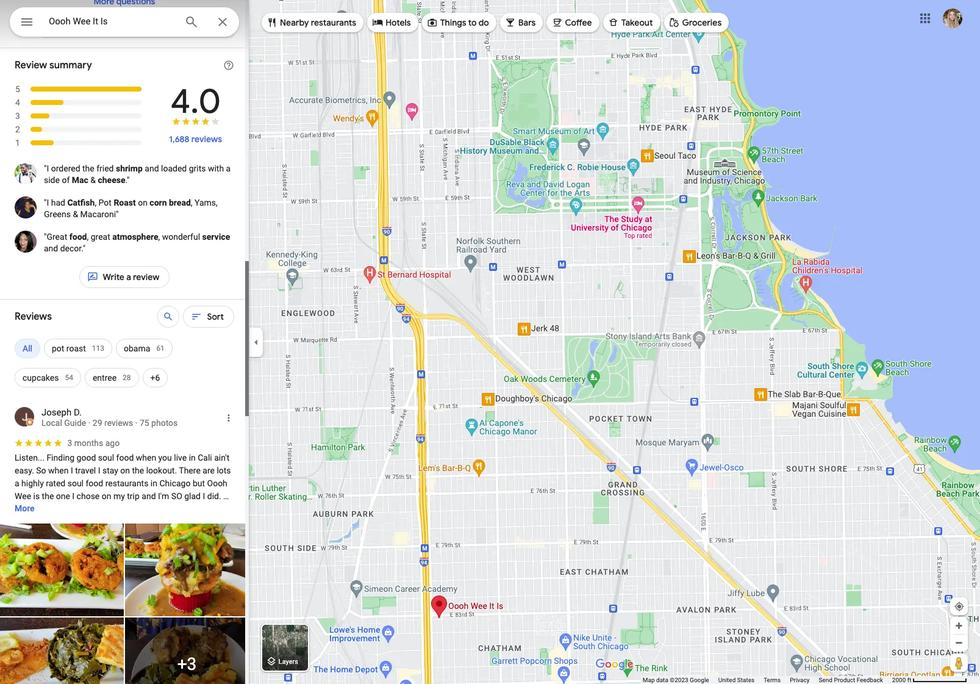 Task type: vqa. For each thing, say whether or not it's contained in the screenshot.


Task type: describe. For each thing, give the bounding box(es) containing it.
layers
[[279, 658, 298, 666]]

5 stars image
[[15, 439, 64, 447]]

did.
[[207, 491, 221, 501]]

1,688 reviews
[[169, 134, 222, 145]]

nearby
[[280, 17, 309, 28]]

more button
[[15, 494, 35, 524]]

privacy
[[791, 677, 810, 684]]

©2023
[[670, 677, 689, 684]]

cali
[[198, 453, 212, 463]]

0 vertical spatial the
[[82, 164, 94, 173]]

none field inside oooh wee it is field
[[49, 14, 175, 29]]

send
[[820, 677, 833, 684]]

roast
[[66, 344, 86, 353]]

"great food , great atmosphere , wonderful service and decor."
[[44, 232, 230, 253]]

i right one
[[72, 491, 75, 501]]

1 · from the left
[[88, 418, 91, 428]]

wee
[[15, 491, 31, 501]]

yams,
[[195, 198, 218, 208]]

write
[[103, 272, 124, 283]]

4
[[15, 98, 20, 107]]

…
[[223, 491, 229, 501]]

to
[[469, 17, 477, 28]]

grits
[[189, 164, 206, 173]]

2000
[[893, 677, 907, 684]]

a inside and loaded grits with a side of
[[226, 164, 231, 173]]

map
[[643, 677, 655, 684]]

roast
[[114, 198, 136, 208]]

sort
[[207, 311, 224, 322]]

easy.
[[15, 466, 34, 476]]

photo of joseph d. image
[[15, 407, 34, 427]]

guide
[[64, 418, 86, 428]]

pot
[[52, 344, 64, 353]]

service
[[202, 232, 230, 242]]

review
[[133, 272, 160, 283]]

, inside the , yams, greens & macaroni"
[[191, 198, 193, 208]]

reviews inside button
[[192, 134, 222, 145]]

with
[[208, 164, 224, 173]]

terms button
[[764, 676, 782, 684]]

0 vertical spatial &
[[90, 175, 96, 185]]

1 vertical spatial on
[[120, 466, 130, 476]]

things
[[441, 17, 467, 28]]

rated
[[46, 479, 65, 488]]

1 horizontal spatial when
[[136, 453, 156, 463]]

i'm
[[158, 491, 169, 501]]

and inside and loaded grits with a side of
[[145, 164, 159, 173]]

2000 ft
[[893, 677, 912, 684]]

2 horizontal spatial 3
[[187, 654, 197, 674]]

75
[[140, 418, 149, 428]]

map data ©2023 google
[[643, 677, 710, 684]]

terms
[[764, 677, 782, 684]]

photos
[[151, 418, 178, 428]]

send product feedback button
[[820, 676, 884, 684]]

listen... finding good soul food when you live in cali ain't easy. so when i travel i stay on the lookout. there are lots a highly rated soul food restaurants in chicago but oooh wee is the one i chose on my trip and i'm so glad i did. … more
[[15, 453, 233, 513]]


[[427, 16, 438, 29]]

cupcakes, mentioned in 54 reviews radio
[[15, 363, 81, 393]]

there
[[179, 466, 201, 476]]

corn
[[150, 198, 167, 208]]

 things to do
[[427, 16, 489, 29]]

, left wonderful
[[158, 232, 160, 242]]

ago
[[105, 438, 120, 448]]

write a review button
[[79, 262, 170, 292]]

 hotels
[[372, 16, 411, 29]]

bread
[[169, 198, 191, 208]]

refine reviews option group
[[15, 334, 234, 393]]

and inside "great food , great atmosphere , wonderful service and decor."
[[44, 244, 58, 253]]

4.0
[[170, 80, 221, 123]]

states
[[738, 677, 755, 684]]

months
[[74, 438, 103, 448]]

1,688
[[169, 134, 190, 145]]

hotels
[[386, 17, 411, 28]]

bars
[[519, 17, 536, 28]]

highly
[[21, 479, 44, 488]]

restaurants inside  nearby restaurants
[[311, 17, 357, 28]]

entree
[[93, 373, 117, 383]]

write a review
[[103, 272, 160, 283]]

fried
[[97, 164, 114, 173]]

good
[[77, 453, 96, 463]]

glad
[[185, 491, 201, 501]]


[[608, 16, 619, 29]]

macaroni"
[[80, 209, 119, 219]]

send product feedback
[[820, 677, 884, 684]]

1 vertical spatial soul
[[68, 479, 84, 488]]

but
[[193, 479, 205, 488]]

wonderful
[[162, 232, 200, 242]]

write a review image
[[87, 272, 98, 283]]

3 for 3
[[15, 111, 20, 121]]

local
[[42, 418, 62, 428]]

search reviews image
[[163, 311, 174, 322]]

entree 28
[[93, 373, 131, 383]]

is
[[33, 491, 40, 501]]

of
[[62, 175, 70, 185]]

listen...
[[15, 453, 45, 463]]


[[669, 16, 680, 29]]

"i for "i had catfish , pot roast on corn bread
[[44, 198, 49, 208]]


[[267, 16, 278, 29]]

1
[[15, 138, 20, 148]]

0 horizontal spatial in
[[151, 479, 157, 488]]

feedback
[[858, 677, 884, 684]]

2 · from the left
[[135, 418, 138, 428]]


[[372, 16, 383, 29]]

All reviews radio
[[15, 334, 40, 363]]



Task type: locate. For each thing, give the bounding box(es) containing it.
"i had catfish , pot roast on corn bread
[[44, 198, 191, 208]]

product
[[835, 677, 856, 684]]

restaurants
[[311, 17, 357, 28], [105, 479, 149, 488]]

· left 75
[[135, 418, 138, 428]]

finding
[[47, 453, 75, 463]]

0 vertical spatial restaurants
[[311, 17, 357, 28]]

0 horizontal spatial when
[[48, 466, 69, 476]]

chicago
[[160, 479, 191, 488]]

do
[[479, 17, 489, 28]]

had
[[51, 198, 65, 208]]

d.
[[74, 407, 82, 418]]

1 horizontal spatial soul
[[98, 453, 114, 463]]

1 horizontal spatial a
[[126, 272, 131, 283]]

, left pot
[[95, 198, 97, 208]]

1 horizontal spatial 3
[[67, 438, 72, 448]]

0 horizontal spatial restaurants
[[105, 479, 149, 488]]

actions for joseph d.'s review image
[[223, 413, 234, 424]]

on left my
[[102, 491, 111, 501]]

review
[[15, 59, 47, 71]]

a inside button
[[126, 272, 131, 283]]

loaded
[[161, 164, 187, 173]]

sort image
[[191, 311, 202, 322]]

& down "i ordered the fried shrimp
[[90, 175, 96, 185]]

food
[[69, 232, 87, 242], [116, 453, 134, 463], [86, 479, 103, 488]]

cupcakes 54
[[23, 373, 73, 383]]

None text field
[[44, 163, 234, 186], [44, 197, 234, 220], [44, 231, 234, 255], [44, 163, 234, 186], [44, 197, 234, 220], [44, 231, 234, 255]]

food inside "great food , great atmosphere , wonderful service and decor."
[[69, 232, 87, 242]]

side
[[44, 175, 60, 185]]

2 vertical spatial the
[[42, 491, 54, 501]]

0 horizontal spatial on
[[102, 491, 111, 501]]

0 vertical spatial soul
[[98, 453, 114, 463]]

1 vertical spatial restaurants
[[105, 479, 149, 488]]

a right "write"
[[126, 272, 131, 283]]

all
[[23, 344, 32, 353]]

 nearby restaurants
[[267, 16, 357, 29]]

soul up stay at left bottom
[[98, 453, 114, 463]]

google account: michelle dermenjian  
(michelle.dermenjian@adept.ai) image
[[944, 8, 963, 28]]

1 vertical spatial &
[[73, 209, 78, 219]]

mac
[[72, 175, 88, 185]]

restaurants up trip
[[105, 479, 149, 488]]

summary
[[49, 59, 92, 71]]

lots
[[217, 466, 231, 476]]

and down "great
[[44, 244, 58, 253]]

1 horizontal spatial &
[[90, 175, 96, 185]]

· left "29"
[[88, 418, 91, 428]]

2000 ft button
[[893, 677, 968, 684]]

0 vertical spatial food
[[69, 232, 87, 242]]

2 vertical spatial on
[[102, 491, 111, 501]]

"i left had at the left top of page
[[44, 198, 49, 208]]

None field
[[49, 14, 175, 29]]

i left "travel"
[[71, 466, 73, 476]]

0 vertical spatial and
[[145, 164, 159, 173]]

0 vertical spatial on
[[138, 198, 148, 208]]

when down finding
[[48, 466, 69, 476]]

1 vertical spatial food
[[116, 453, 134, 463]]

3
[[15, 111, 20, 121], [67, 438, 72, 448], [187, 654, 197, 674]]

0 horizontal spatial ·
[[88, 418, 91, 428]]

takeout
[[622, 17, 654, 28]]

2 "i from the top
[[44, 198, 49, 208]]

3 for 3 months ago
[[67, 438, 72, 448]]

1 "i from the top
[[44, 164, 49, 173]]

0 vertical spatial a
[[226, 164, 231, 173]]

united
[[719, 677, 736, 684]]

footer containing map data ©2023 google
[[643, 676, 893, 684]]

i left "did."
[[203, 491, 205, 501]]

i left stay at left bottom
[[98, 466, 100, 476]]

travel
[[75, 466, 96, 476]]

ordered
[[51, 164, 80, 173]]

& down catfish
[[73, 209, 78, 219]]

,
[[95, 198, 97, 208], [191, 198, 193, 208], [87, 232, 89, 242], [158, 232, 160, 242]]

the left lookout.
[[132, 466, 144, 476]]

0 horizontal spatial soul
[[68, 479, 84, 488]]

2 vertical spatial a
[[15, 479, 19, 488]]

obama 61
[[124, 344, 165, 353]]

1 vertical spatial in
[[151, 479, 157, 488]]

show your location image
[[955, 601, 966, 612]]

none text field inside google maps element
[[39, 16, 234, 38]]

1 horizontal spatial restaurants
[[311, 17, 357, 28]]

3 months ago
[[67, 438, 120, 448]]

2 horizontal spatial a
[[226, 164, 231, 173]]

a up wee
[[15, 479, 19, 488]]

2 horizontal spatial the
[[132, 466, 144, 476]]

"i
[[44, 164, 49, 173], [44, 198, 49, 208]]

cupcakes
[[23, 373, 59, 383]]

5
[[15, 84, 20, 94]]

the up mac
[[82, 164, 94, 173]]

soul
[[98, 453, 114, 463], [68, 479, 84, 488]]

sort button
[[183, 302, 234, 331]]

ft
[[908, 677, 912, 684]]

0 horizontal spatial &
[[73, 209, 78, 219]]

oooh
[[207, 479, 228, 488]]

pot roast, mentioned in 113 reviews radio
[[44, 334, 112, 363]]

1 vertical spatial 3
[[67, 438, 72, 448]]

zoom out image
[[955, 639, 965, 648]]

on left corn
[[138, 198, 148, 208]]

2 vertical spatial food
[[86, 479, 103, 488]]

are
[[203, 466, 215, 476]]

 search field
[[10, 7, 239, 39]]

2 vertical spatial and
[[142, 491, 156, 501]]

and inside the listen... finding good soul food when you live in cali ain't easy. so when i travel i stay on the lookout. there are lots a highly rated soul food restaurants in chicago but oooh wee is the one i chose on my trip and i'm so glad i did. … more
[[142, 491, 156, 501]]

obama
[[124, 344, 150, 353]]

reviews inside joseph d. local guide · 29 reviews · 75 photos
[[104, 418, 133, 428]]

ain't
[[214, 453, 230, 463]]

&
[[90, 175, 96, 185], [73, 209, 78, 219]]

1 horizontal spatial in
[[189, 453, 196, 463]]

greens
[[44, 209, 71, 219]]

reviews down 4.0 stars 'image'
[[192, 134, 222, 145]]

the
[[82, 164, 94, 173], [132, 466, 144, 476], [42, 491, 54, 501]]

and
[[145, 164, 159, 173], [44, 244, 58, 253], [142, 491, 156, 501]]

joseph
[[42, 407, 72, 418]]

1 horizontal spatial the
[[82, 164, 94, 173]]

0 horizontal spatial 3
[[15, 111, 20, 121]]

more information about the review summary image
[[223, 60, 234, 71]]

0 vertical spatial "i
[[44, 164, 49, 173]]

0 vertical spatial in
[[189, 453, 196, 463]]

113
[[92, 344, 104, 353]]

restaurants inside the listen... finding good soul food when you live in cali ain't easy. so when i travel i stay on the lookout. there are lots a highly rated soul food restaurants in chicago but oooh wee is the one i chose on my trip and i'm so glad i did. … more
[[105, 479, 149, 488]]

4.0 stars image
[[157, 117, 234, 128]]

entree, mentioned in 28 reviews radio
[[85, 363, 139, 393]]

a inside the listen... finding good soul food when you live in cali ain't easy. so when i travel i stay on the lookout. there are lots a highly rated soul food restaurants in chicago but oooh wee is the one i chose on my trip and i'm so glad i did. … more
[[15, 479, 19, 488]]

decor."
[[60, 244, 86, 253]]

 takeout
[[608, 16, 654, 29]]

None text field
[[39, 16, 234, 38]]

0 horizontal spatial a
[[15, 479, 19, 488]]

2 horizontal spatial on
[[138, 198, 148, 208]]

1 horizontal spatial ·
[[135, 418, 138, 428]]

"great
[[44, 232, 67, 242]]

1 vertical spatial the
[[132, 466, 144, 476]]

4 stars, 277 reviews image
[[15, 96, 142, 109]]

1 vertical spatial "i
[[44, 198, 49, 208]]

in right live
[[189, 453, 196, 463]]

shrimp
[[116, 164, 143, 173]]

1 vertical spatial and
[[44, 244, 58, 253]]

1 vertical spatial reviews
[[104, 418, 133, 428]]

1 horizontal spatial reviews
[[192, 134, 222, 145]]

3 inside image
[[15, 111, 20, 121]]

google maps element
[[0, 0, 981, 684]]

food down ago
[[116, 453, 134, 463]]

 button
[[10, 7, 44, 39]]

zoom in image
[[955, 621, 965, 631]]

2 stars, 91 reviews image
[[15, 123, 142, 136]]

soul down "travel"
[[68, 479, 84, 488]]

footer
[[643, 676, 893, 684]]

0 vertical spatial 3
[[15, 111, 20, 121]]

footer inside google maps element
[[643, 676, 893, 684]]

Oooh Wee It Is field
[[10, 7, 239, 37]]

+ 3
[[177, 654, 197, 674]]

0 vertical spatial when
[[136, 453, 156, 463]]

food up chose
[[86, 479, 103, 488]]

a right with
[[226, 164, 231, 173]]

, left great
[[87, 232, 89, 242]]

trip
[[127, 491, 140, 501]]

and left i'm
[[142, 491, 156, 501]]

+6
[[151, 373, 160, 383]]

0 horizontal spatial reviews
[[104, 418, 133, 428]]

my
[[113, 491, 125, 501]]

groceries
[[683, 17, 722, 28]]

on right stay at left bottom
[[120, 466, 130, 476]]

3 stars, 156 reviews image
[[15, 109, 142, 123]]

the right is
[[42, 491, 54, 501]]

0 vertical spatial reviews
[[192, 134, 222, 145]]

cheese
[[98, 175, 125, 185]]

privacy button
[[791, 676, 810, 684]]

1 vertical spatial a
[[126, 272, 131, 283]]

2 vertical spatial 3
[[187, 654, 197, 674]]

when left you
[[136, 453, 156, 463]]

obama, mentioned in 61 reviews radio
[[116, 334, 173, 363]]

in down lookout.
[[151, 479, 157, 488]]

"i for "i ordered the fried shrimp
[[44, 164, 49, 173]]

, left yams,
[[191, 198, 193, 208]]

1 stars, 190 reviews image
[[15, 136, 142, 150]]

joseph d. local guide · 29 reviews · 75 photos
[[42, 407, 178, 428]]

reviews up ago
[[104, 418, 133, 428]]

+
[[177, 654, 187, 674]]

pot
[[99, 198, 112, 208]]

so
[[36, 466, 46, 476]]

·
[[88, 418, 91, 428], [135, 418, 138, 428]]

collapse side panel image
[[250, 335, 263, 349]]

 bars
[[505, 16, 536, 29]]

and left loaded
[[145, 164, 159, 173]]

1 vertical spatial when
[[48, 466, 69, 476]]

restaurants right nearby
[[311, 17, 357, 28]]

& inside the , yams, greens & macaroni"
[[73, 209, 78, 219]]

a
[[226, 164, 231, 173], [126, 272, 131, 283], [15, 479, 19, 488]]

catfish
[[67, 198, 95, 208]]

0 horizontal spatial the
[[42, 491, 54, 501]]

show street view coverage image
[[951, 654, 969, 672]]

1 horizontal spatial on
[[120, 466, 130, 476]]

5 stars, 974 reviews image
[[15, 82, 143, 96]]


[[552, 16, 563, 29]]

 groceries
[[669, 16, 722, 29]]

+6 button
[[143, 363, 168, 393]]

29
[[93, 418, 102, 428]]

food up the decor."
[[69, 232, 87, 242]]

"i up side
[[44, 164, 49, 173]]

you
[[158, 453, 172, 463]]



